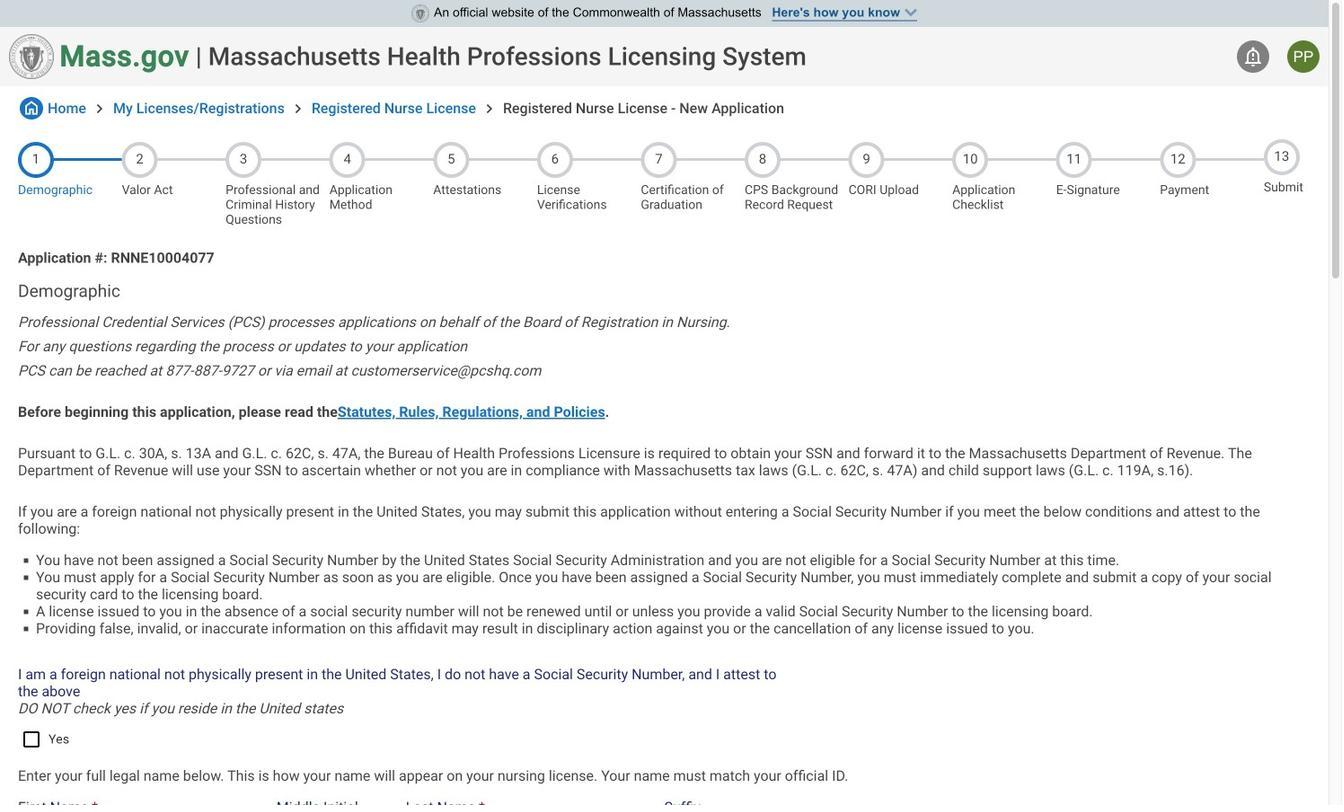 Task type: locate. For each thing, give the bounding box(es) containing it.
2 horizontal spatial no color image
[[1243, 46, 1265, 67]]

1 horizontal spatial no color image
[[289, 100, 307, 118]]

no color image
[[1243, 46, 1265, 67], [20, 97, 43, 120], [481, 100, 499, 118]]

1 vertical spatial heading
[[18, 281, 1311, 301]]

massachusetts state seal image
[[412, 4, 430, 22]]

no color image
[[91, 100, 109, 118], [289, 100, 307, 118]]

0 vertical spatial heading
[[208, 42, 807, 71]]

heading
[[208, 42, 807, 71], [18, 281, 1311, 301]]

0 horizontal spatial no color image
[[91, 100, 109, 118]]

massachusetts state seal image
[[9, 34, 54, 79]]

2 no color image from the left
[[289, 100, 307, 118]]



Task type: describe. For each thing, give the bounding box(es) containing it.
1 horizontal spatial no color image
[[481, 100, 499, 118]]

1 no color image from the left
[[91, 100, 109, 118]]

0 horizontal spatial no color image
[[20, 97, 43, 120]]



Task type: vqa. For each thing, say whether or not it's contained in the screenshot.
heading
yes



